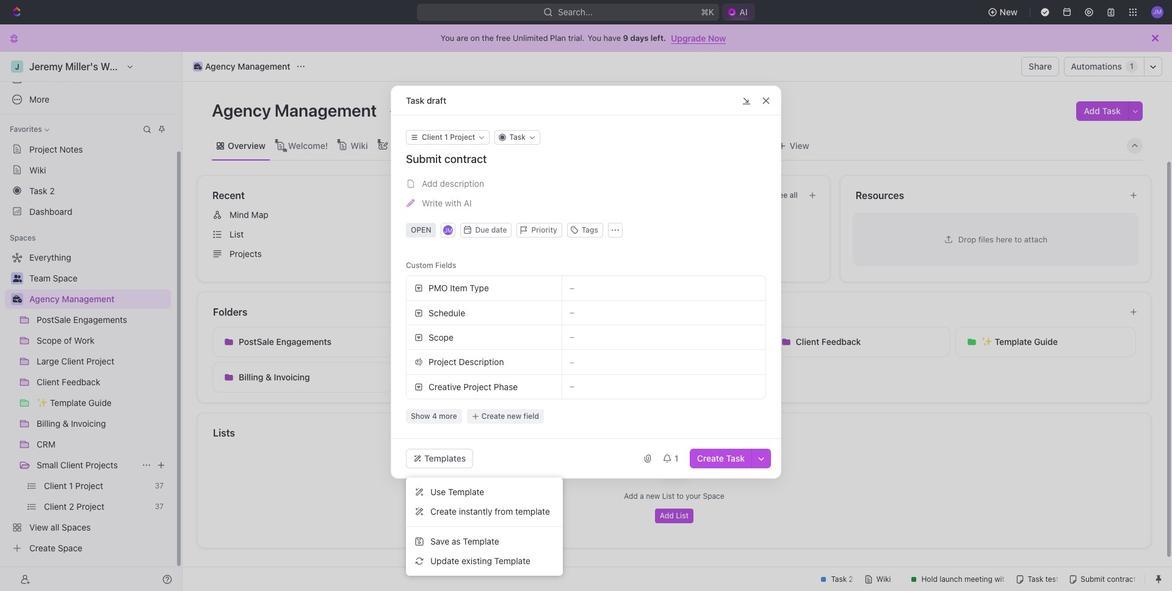 Task type: locate. For each thing, give the bounding box(es) containing it.
business time image
[[13, 296, 22, 303]]

1 horizontal spatial small client projects
[[610, 372, 694, 382]]

organizational
[[391, 140, 449, 151]]

show
[[411, 412, 430, 421]]

sidebar navigation
[[0, 52, 183, 591]]

write with ai
[[422, 198, 472, 208]]

1 vertical spatial create
[[431, 506, 457, 517]]

0 horizontal spatial client
[[60, 460, 83, 470]]

drop files here to attach
[[959, 234, 1048, 244]]

client inside 'button'
[[796, 337, 820, 347]]

a
[[640, 492, 644, 501]]

on
[[471, 33, 480, 43]]

projects inside sidebar navigation
[[86, 460, 118, 470]]

mind
[[230, 209, 249, 220]]

description
[[440, 178, 484, 189]]

0 vertical spatial create
[[697, 453, 724, 464]]

save
[[431, 536, 450, 547]]

template down save as template button
[[495, 556, 531, 566]]

template
[[516, 506, 550, 517]]

small client projects inside sidebar navigation
[[37, 460, 118, 470]]

1 vertical spatial small client projects
[[37, 460, 118, 470]]

add description button
[[402, 174, 770, 194]]

1 vertical spatial projects
[[661, 372, 694, 382]]

0 vertical spatial agency management link
[[190, 59, 294, 74]]

1 horizontal spatial you
[[588, 33, 602, 43]]

0 vertical spatial small client projects
[[610, 372, 694, 382]]

to left your
[[677, 492, 684, 501]]

0 vertical spatial list
[[230, 229, 244, 239]]

0 horizontal spatial to
[[677, 492, 684, 501]]

add list button
[[655, 509, 694, 523]]

1 horizontal spatial list
[[662, 492, 675, 501]]

agency management up welcome! link
[[212, 100, 381, 120]]

agency inside sidebar navigation
[[29, 294, 60, 304]]

add inside add task button
[[1084, 106, 1101, 116]]

the
[[482, 33, 494, 43]]

0 horizontal spatial task
[[406, 95, 425, 105]]

2 horizontal spatial client
[[796, 337, 820, 347]]

agency management right business time image at the top
[[205, 61, 290, 71]]

0 vertical spatial agency
[[205, 61, 235, 71]]

task inside "button"
[[727, 453, 745, 464]]

1 horizontal spatial project
[[429, 357, 457, 367]]

write
[[422, 198, 443, 208]]

1 vertical spatial list
[[662, 492, 675, 501]]

0 vertical spatial project
[[29, 144, 57, 154]]

2 vertical spatial projects
[[86, 460, 118, 470]]

you left have
[[588, 33, 602, 43]]

project up crm
[[429, 357, 457, 367]]

1 vertical spatial client
[[635, 372, 658, 382]]

add task button
[[1077, 101, 1129, 121]]

✨ template guide button
[[956, 327, 1137, 357]]

1 horizontal spatial agency management link
[[190, 59, 294, 74]]

2 horizontal spatial projects
[[661, 372, 694, 382]]

add down automations
[[1084, 106, 1101, 116]]

overview
[[228, 140, 266, 151]]

add inside add list button
[[660, 511, 674, 520]]

✨ template guide
[[982, 337, 1058, 347]]

crm button
[[398, 362, 579, 393]]

creative project phase
[[429, 381, 518, 392]]

add a new list to your space
[[624, 492, 725, 501]]

2 horizontal spatial task
[[1103, 106, 1121, 116]]

notes
[[60, 144, 83, 154]]

you are on the free unlimited plan trial. you have 9 days left. upgrade now
[[441, 33, 726, 43]]

share button
[[1022, 57, 1060, 76]]

tree containing agency management
[[5, 248, 171, 558]]

template up the instantly
[[448, 487, 484, 497]]

add for add task
[[1084, 106, 1101, 116]]

wiki link up ‎task 2 link
[[5, 160, 171, 180]]

list
[[230, 229, 244, 239], [662, 492, 675, 501], [676, 511, 689, 520]]

custom fields element
[[406, 275, 766, 424]]

create task button
[[690, 449, 752, 468]]

client inside sidebar navigation
[[60, 460, 83, 470]]

you left are
[[441, 33, 455, 43]]

agency right business time image at the top
[[205, 61, 235, 71]]

wiki right welcome!
[[351, 140, 368, 151]]

process
[[527, 140, 560, 151]]

1 horizontal spatial task
[[727, 453, 745, 464]]

2 vertical spatial agency management
[[29, 294, 115, 304]]

1 vertical spatial to
[[677, 492, 684, 501]]

0 horizontal spatial small client projects
[[37, 460, 118, 470]]

1 horizontal spatial projects
[[230, 249, 262, 259]]

resources
[[856, 190, 905, 201]]

engagements
[[276, 337, 332, 347]]

templates button
[[406, 449, 474, 468]]

2 vertical spatial list
[[676, 511, 689, 520]]

1 vertical spatial agency
[[212, 100, 271, 120]]

list right new
[[662, 492, 675, 501]]

pencil image
[[407, 199, 415, 207]]

list down add a new list to your space
[[676, 511, 689, 520]]

template inside "button"
[[495, 556, 531, 566]]

create up space
[[697, 453, 724, 464]]

project down "description"
[[464, 381, 492, 392]]

update existing template
[[431, 556, 531, 566]]

small inside sidebar navigation
[[37, 460, 58, 470]]

2 horizontal spatial project
[[464, 381, 492, 392]]

agency right business time icon
[[29, 294, 60, 304]]

create instantly from template
[[431, 506, 550, 517]]

favorites
[[10, 125, 42, 134]]

scope down schedule
[[429, 332, 454, 342]]

add up write
[[422, 178, 438, 189]]

save as template button
[[411, 532, 558, 552]]

wiki link right welcome!
[[348, 137, 368, 154]]

to right here on the right
[[1015, 234, 1022, 244]]

small client projects
[[610, 372, 694, 382], [37, 460, 118, 470]]

1 horizontal spatial small
[[610, 372, 633, 382]]

0 horizontal spatial projects
[[86, 460, 118, 470]]

scope inside the custom fields element
[[429, 332, 454, 342]]

1 horizontal spatial client
[[635, 372, 658, 382]]

organizational chart link
[[388, 137, 474, 154]]

create for create instantly from template
[[431, 506, 457, 517]]

0 horizontal spatial agency management link
[[29, 289, 169, 309]]

scope inside scope of work button
[[425, 337, 450, 347]]

0 vertical spatial task
[[406, 95, 425, 105]]

management
[[238, 61, 290, 71], [275, 100, 377, 120], [590, 229, 642, 239], [62, 294, 115, 304]]

1 horizontal spatial create
[[697, 453, 724, 464]]

overall process link
[[494, 137, 560, 154]]

add description
[[422, 178, 484, 189]]

resource
[[551, 229, 588, 239]]

see all
[[775, 191, 798, 200]]

project down favorites button
[[29, 144, 57, 154]]

1 horizontal spatial wiki
[[351, 140, 368, 151]]

1 horizontal spatial wiki link
[[348, 137, 368, 154]]

add left a
[[624, 492, 638, 501]]

scope left of
[[425, 337, 450, 347]]

dashboards
[[29, 73, 77, 84]]

wiki
[[351, 140, 368, 151], [29, 165, 46, 175]]

resources button
[[855, 188, 1120, 203]]

lists button
[[213, 426, 1137, 440]]

task
[[406, 95, 425, 105], [1103, 106, 1121, 116], [727, 453, 745, 464]]

folders
[[213, 307, 248, 318]]

template right ✨
[[995, 337, 1032, 347]]

create down use
[[431, 506, 457, 517]]

0 horizontal spatial wiki
[[29, 165, 46, 175]]

projects inside button
[[661, 372, 694, 382]]

0 horizontal spatial you
[[441, 33, 455, 43]]

‎task 2
[[29, 185, 55, 196]]

business time image
[[194, 64, 202, 70]]

fields
[[435, 261, 456, 270]]

👥
[[534, 230, 544, 239]]

agency up overview
[[212, 100, 271, 120]]

create inside "button"
[[697, 453, 724, 464]]

add task
[[1084, 106, 1121, 116]]

1 vertical spatial agency management link
[[29, 289, 169, 309]]

small
[[610, 372, 633, 382], [37, 460, 58, 470]]

list inside add list button
[[676, 511, 689, 520]]

2 vertical spatial client
[[60, 460, 83, 470]]

create task
[[697, 453, 745, 464]]

add inside add description button
[[422, 178, 438, 189]]

project for project description
[[429, 357, 457, 367]]

work
[[463, 337, 484, 347]]

templates
[[424, 453, 466, 464]]

wiki up ‎task
[[29, 165, 46, 175]]

1 vertical spatial wiki
[[29, 165, 46, 175]]

1 horizontal spatial to
[[1015, 234, 1022, 244]]

1 vertical spatial project
[[429, 357, 457, 367]]

project
[[29, 144, 57, 154], [429, 357, 457, 367], [464, 381, 492, 392]]

upgrade now link
[[671, 33, 726, 43]]

project inside sidebar navigation
[[29, 144, 57, 154]]

wiki inside sidebar navigation
[[29, 165, 46, 175]]

agency management link
[[190, 59, 294, 74], [29, 289, 169, 309]]

scope
[[429, 332, 454, 342], [425, 337, 450, 347]]

list down mind
[[230, 229, 244, 239]]

1 vertical spatial task
[[1103, 106, 1121, 116]]

&
[[266, 372, 272, 382]]

agency management right business time icon
[[29, 294, 115, 304]]

client
[[796, 337, 820, 347], [635, 372, 658, 382], [60, 460, 83, 470]]

1 vertical spatial wiki link
[[5, 160, 171, 180]]

0 horizontal spatial create
[[431, 506, 457, 517]]

2 vertical spatial task
[[727, 453, 745, 464]]

agency management
[[205, 61, 290, 71], [212, 100, 381, 120], [29, 294, 115, 304]]

schedule
[[429, 308, 465, 318]]

0 vertical spatial wiki link
[[348, 137, 368, 154]]

1 vertical spatial small
[[37, 460, 58, 470]]

add down add a new list to your space
[[660, 511, 674, 520]]

have
[[604, 33, 621, 43]]

days
[[631, 33, 649, 43]]

0 horizontal spatial project
[[29, 144, 57, 154]]

add for add list
[[660, 511, 674, 520]]

use template button
[[411, 482, 558, 502]]

overview link
[[225, 137, 266, 154]]

0 vertical spatial wiki
[[351, 140, 368, 151]]

2 vertical spatial agency
[[29, 294, 60, 304]]

new button
[[983, 2, 1025, 22]]

create inside button
[[431, 506, 457, 517]]

0 vertical spatial small
[[610, 372, 633, 382]]

0 vertical spatial client
[[796, 337, 820, 347]]

your
[[686, 492, 701, 501]]

task inside button
[[1103, 106, 1121, 116]]

2 horizontal spatial list
[[676, 511, 689, 520]]

small inside button
[[610, 372, 633, 382]]

with
[[445, 198, 462, 208]]

0 horizontal spatial small
[[37, 460, 58, 470]]

0 vertical spatial to
[[1015, 234, 1022, 244]]

scope for scope of work
[[425, 337, 450, 347]]

tree
[[5, 248, 171, 558]]



Task type: describe. For each thing, give the bounding box(es) containing it.
project notes link
[[5, 139, 171, 159]]

task for add task
[[1103, 106, 1121, 116]]

attach
[[1025, 234, 1048, 244]]

draft
[[427, 95, 447, 105]]

Task Name text field
[[406, 152, 769, 167]]

more
[[439, 412, 457, 421]]

add for add a new list to your space
[[624, 492, 638, 501]]

agency management inside sidebar navigation
[[29, 294, 115, 304]]

0 vertical spatial agency management
[[205, 61, 290, 71]]

files
[[979, 234, 994, 244]]

welcome!
[[288, 140, 328, 151]]

feedback
[[822, 337, 861, 347]]

resource management
[[551, 229, 642, 239]]

✨
[[982, 337, 993, 347]]

add for add description
[[422, 178, 438, 189]]

all
[[790, 191, 798, 200]]

here
[[996, 234, 1013, 244]]

tree inside sidebar navigation
[[5, 248, 171, 558]]

ai
[[464, 198, 472, 208]]

1
[[1131, 62, 1134, 71]]

custom fields
[[406, 261, 456, 270]]

see all button
[[770, 188, 803, 203]]

create instantly from template button
[[411, 502, 558, 522]]

dashboard link
[[5, 202, 171, 221]]

billing
[[239, 372, 263, 382]]

map
[[251, 209, 269, 220]]

client inside button
[[635, 372, 658, 382]]

use template
[[431, 487, 484, 497]]

plan
[[550, 33, 566, 43]]

projects link
[[208, 244, 503, 264]]

billing & invoicing
[[239, 372, 310, 382]]

share
[[1029, 61, 1053, 71]]

spaces
[[10, 233, 36, 242]]

task draft
[[406, 95, 447, 105]]

0 horizontal spatial list
[[230, 229, 244, 239]]

project description
[[429, 357, 504, 367]]

postsale engagements button
[[213, 327, 393, 357]]

overall process
[[497, 140, 560, 151]]

pmo item type
[[429, 283, 489, 293]]

small client projects inside button
[[610, 372, 694, 382]]

automations
[[1071, 61, 1123, 71]]

scope for scope
[[429, 332, 454, 342]]

new
[[646, 492, 660, 501]]

now
[[708, 33, 726, 43]]

⌘k
[[701, 7, 715, 17]]

create for create task
[[697, 453, 724, 464]]

write with ai button
[[402, 194, 770, 213]]

of
[[452, 337, 460, 347]]

chart
[[451, 140, 474, 151]]

description
[[459, 357, 504, 367]]

free
[[496, 33, 511, 43]]

4
[[432, 412, 437, 421]]

mind map
[[230, 209, 269, 220]]

dashboard
[[29, 206, 72, 217]]

project for project notes
[[29, 144, 57, 154]]

1 vertical spatial agency management
[[212, 100, 381, 120]]

0 horizontal spatial wiki link
[[5, 160, 171, 180]]

creative
[[429, 381, 461, 392]]

dashboards link
[[5, 69, 171, 89]]

type
[[470, 283, 489, 293]]

unlimited
[[513, 33, 548, 43]]

left.
[[651, 33, 666, 43]]

update
[[431, 556, 459, 566]]

list link
[[208, 225, 503, 244]]

no lists icon. image
[[650, 443, 699, 492]]

template up update existing template
[[463, 536, 499, 547]]

existing
[[462, 556, 492, 566]]

from
[[495, 506, 513, 517]]

overall
[[497, 140, 525, 151]]

small client projects button
[[584, 362, 765, 393]]

save as template
[[431, 536, 499, 547]]

billing & invoicing button
[[213, 362, 393, 393]]

template inside button
[[448, 487, 484, 497]]

1 you from the left
[[441, 33, 455, 43]]

as
[[452, 536, 461, 547]]

0 vertical spatial projects
[[230, 249, 262, 259]]

upgrade
[[671, 33, 706, 43]]

task for create task
[[727, 453, 745, 464]]

custom
[[406, 261, 433, 270]]

2 vertical spatial project
[[464, 381, 492, 392]]

phase
[[494, 381, 518, 392]]

use
[[431, 487, 446, 497]]

management inside sidebar navigation
[[62, 294, 115, 304]]

guide
[[1035, 337, 1058, 347]]

item
[[450, 283, 468, 293]]

welcome! link
[[286, 137, 328, 154]]

crm
[[425, 372, 444, 382]]

invoicing
[[274, 372, 310, 382]]

small client projects link
[[37, 456, 137, 475]]

favorites button
[[5, 122, 54, 137]]

update existing template button
[[411, 552, 558, 571]]

project notes
[[29, 144, 83, 154]]

untitled link
[[529, 205, 825, 225]]

2 you from the left
[[588, 33, 602, 43]]

‎task
[[29, 185, 47, 196]]

2
[[50, 185, 55, 196]]

pmo
[[429, 283, 448, 293]]



Task type: vqa. For each thing, say whether or not it's contained in the screenshot.
RECENT
yes



